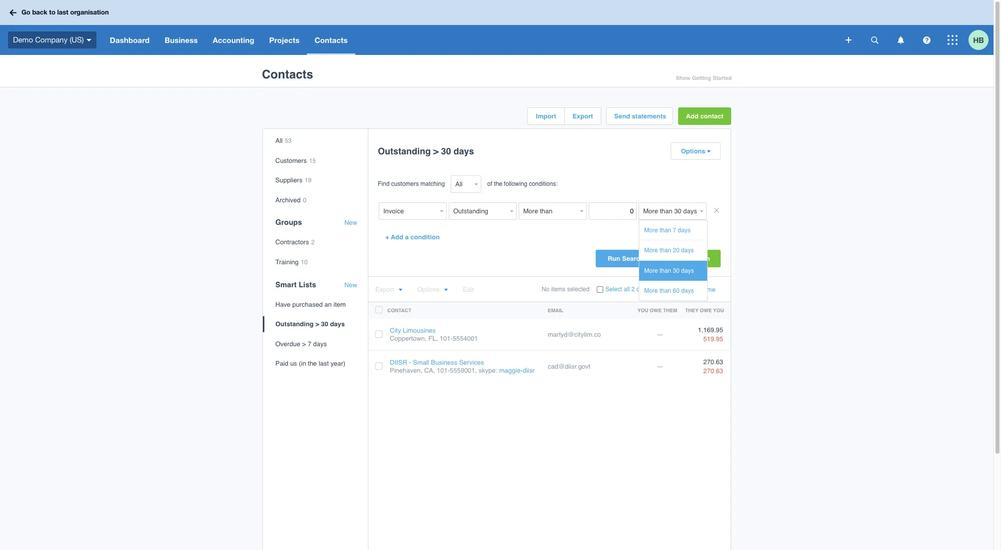 Task type: describe. For each thing, give the bounding box(es) containing it.
demo
[[13, 35, 33, 44]]

more for more than 30 days
[[645, 267, 658, 274]]

selected
[[567, 286, 590, 293]]

cad@diisr.govt
[[548, 363, 591, 371]]

0 vertical spatial 30
[[441, 146, 451, 157]]

options for of the following conditions:
[[681, 148, 706, 155]]

of the following conditions:
[[488, 181, 558, 188]]

edit
[[463, 286, 474, 294]]

search for run search
[[622, 255, 644, 263]]

svg image inside go back to last organisation link
[[10, 9, 17, 16]]

add inside add contact button
[[686, 113, 699, 120]]

conditions:
[[529, 181, 558, 188]]

pinehaven,
[[390, 367, 423, 374]]

customers 15
[[276, 157, 316, 164]]

more than 20 days
[[645, 247, 694, 254]]

banner containing hb
[[0, 0, 994, 55]]

run
[[608, 255, 621, 263]]

save
[[672, 255, 687, 263]]

limousines
[[403, 327, 436, 335]]

1 horizontal spatial svg image
[[846, 37, 852, 43]]

5554001
[[453, 335, 478, 342]]

0 vertical spatial export button
[[565, 108, 601, 125]]

coppertown,
[[390, 335, 427, 342]]

all
[[624, 286, 630, 293]]

martyd@citylim.co
[[548, 331, 601, 338]]

no
[[542, 286, 550, 293]]

us
[[290, 360, 297, 368]]

city
[[390, 327, 401, 335]]

archived 0
[[276, 196, 306, 204]]

show getting started
[[676, 75, 732, 82]]

training 10
[[276, 259, 308, 266]]

options button for email
[[418, 286, 448, 294]]

find
[[378, 181, 390, 188]]

accounting
[[213, 36, 254, 45]]

hb button
[[969, 25, 994, 55]]

ca,
[[424, 367, 435, 374]]

days down item
[[330, 321, 345, 328]]

overdue
[[276, 340, 300, 348]]

suppliers 19
[[276, 177, 312, 184]]

year)
[[331, 360, 346, 368]]

a
[[405, 234, 409, 241]]

than for 60
[[660, 288, 672, 295]]

1 horizontal spatial >
[[316, 321, 319, 328]]

demo company (us)
[[13, 35, 84, 44]]

send statements button
[[607, 108, 673, 125]]

options button for of the following conditions:
[[672, 143, 721, 160]]

show getting started link
[[676, 73, 732, 84]]

more than 60 days
[[645, 288, 694, 295]]

no items selected
[[542, 286, 590, 293]]

training
[[276, 259, 299, 266]]

0 vertical spatial the
[[494, 181, 503, 188]]

10
[[301, 259, 308, 266]]

2 270.63 from the top
[[704, 368, 724, 375]]

days up paid us (in the last year)
[[313, 340, 327, 348]]

run search
[[608, 255, 644, 263]]

1,169.95 519.95
[[698, 326, 724, 343]]

following
[[504, 181, 528, 188]]

city limousines link
[[390, 327, 436, 335]]

add contact
[[686, 113, 724, 120]]

diisr - small business services link
[[390, 359, 484, 367]]

1 horizontal spatial outstanding
[[378, 146, 431, 157]]

contacts button
[[307, 25, 355, 55]]

contacts inside contacts popup button
[[315, 36, 348, 45]]

have
[[276, 301, 291, 308]]

skype:
[[479, 367, 498, 374]]

email
[[548, 308, 564, 314]]

paid
[[276, 360, 289, 368]]

101- inside diisr - small business services pinehaven, ca, 101-5559001, skype: maggie-diisr
[[437, 367, 450, 374]]

contact
[[388, 308, 412, 314]]

el image
[[398, 289, 402, 292]]

7 for >
[[308, 340, 311, 348]]

5559001,
[[450, 367, 477, 374]]

519.95
[[704, 336, 724, 343]]

new for groups
[[345, 219, 358, 227]]

2 you from the left
[[714, 308, 724, 314]]

0
[[303, 197, 306, 204]]

groups
[[276, 218, 302, 227]]

new link for groups
[[345, 219, 358, 227]]

started
[[713, 75, 732, 82]]

diisr
[[523, 367, 535, 374]]

contact
[[701, 113, 724, 120]]

60
[[673, 288, 680, 295]]

20
[[673, 247, 680, 254]]

1,169.95
[[698, 326, 724, 334]]

Outstanding text field
[[449, 203, 508, 220]]

days up 20
[[678, 227, 691, 234]]

paid us (in the last year)
[[276, 360, 346, 368]]

all 53
[[276, 137, 292, 145]]

send statements
[[615, 113, 667, 120]]

svg image inside the demo company (us) popup button
[[86, 39, 91, 41]]

All text field
[[451, 176, 473, 193]]

101- inside the city limousines coppertown, fl, 101-5554001
[[440, 335, 453, 342]]

0 horizontal spatial the
[[308, 360, 317, 368]]

import
[[536, 113, 556, 120]]

more for more than 60 days
[[645, 288, 658, 295]]

business button
[[157, 25, 205, 55]]

send
[[615, 113, 630, 120]]

matching
[[421, 181, 445, 188]]

— for 270.63
[[657, 363, 664, 371]]

run search button
[[596, 250, 656, 268]]

small
[[413, 359, 429, 367]]

2 inside contractors 2
[[311, 239, 315, 246]]



Task type: locate. For each thing, give the bounding box(es) containing it.
have purchased an item
[[276, 301, 346, 308]]

1 vertical spatial the
[[308, 360, 317, 368]]

1 vertical spatial add
[[391, 234, 404, 241]]

export button up contact
[[376, 286, 402, 294]]

outstanding > 30 days up matching
[[378, 146, 474, 157]]

more up select all 2 customers
[[645, 267, 658, 274]]

1 vertical spatial >
[[316, 321, 319, 328]]

0 vertical spatial new
[[345, 219, 358, 227]]

smart
[[276, 280, 297, 289]]

7 up paid us (in the last year)
[[308, 340, 311, 348]]

days
[[454, 146, 474, 157], [678, 227, 691, 234], [682, 247, 694, 254], [682, 267, 694, 274], [682, 288, 694, 295], [330, 321, 345, 328], [313, 340, 327, 348]]

1 vertical spatial options button
[[418, 286, 448, 294]]

0 horizontal spatial options
[[418, 286, 440, 294]]

0 horizontal spatial business
[[165, 36, 198, 45]]

> down 'have purchased an item'
[[316, 321, 319, 328]]

0 horizontal spatial >
[[302, 340, 306, 348]]

export button right 'import' button
[[565, 108, 601, 125]]

0 vertical spatial new link
[[345, 219, 358, 227]]

navigation containing dashboard
[[102, 25, 839, 55]]

outstanding up 'find customers matching'
[[378, 146, 431, 157]]

0 horizontal spatial you
[[638, 308, 649, 314]]

0 vertical spatial >
[[434, 146, 439, 157]]

edit button
[[463, 286, 474, 294]]

3 than from the top
[[660, 267, 672, 274]]

options button
[[672, 143, 721, 160], [418, 286, 448, 294]]

organisation
[[70, 8, 109, 16]]

options for email
[[418, 286, 440, 294]]

3 more from the top
[[645, 267, 658, 274]]

+ add a condition button
[[378, 229, 448, 246]]

2 more from the top
[[645, 247, 658, 254]]

0 horizontal spatial 7
[[308, 340, 311, 348]]

2 right all
[[632, 286, 635, 293]]

go
[[22, 8, 30, 16]]

2 new link from the top
[[345, 281, 358, 289]]

7
[[673, 227, 677, 234], [308, 340, 311, 348]]

1 vertical spatial new link
[[345, 281, 358, 289]]

0 horizontal spatial svg image
[[86, 39, 91, 41]]

101-
[[440, 335, 453, 342], [437, 367, 450, 374]]

270.63 270.63
[[704, 358, 724, 375]]

1 vertical spatial 30
[[673, 267, 680, 274]]

you down select all 2 customers
[[638, 308, 649, 314]]

1 new link from the top
[[345, 219, 358, 227]]

1 vertical spatial 7
[[308, 340, 311, 348]]

1 horizontal spatial search
[[689, 255, 710, 263]]

0 horizontal spatial 2
[[311, 239, 315, 246]]

>
[[434, 146, 439, 157], [316, 321, 319, 328], [302, 340, 306, 348]]

show
[[676, 75, 691, 82]]

0 horizontal spatial outstanding
[[276, 321, 314, 328]]

1 horizontal spatial 7
[[673, 227, 677, 234]]

diisr
[[390, 359, 407, 367]]

1 vertical spatial options
[[418, 286, 440, 294]]

2 right contractors
[[311, 239, 315, 246]]

options button down add contact button
[[672, 143, 721, 160]]

last right "to" in the top left of the page
[[57, 8, 68, 16]]

options right el image
[[418, 286, 440, 294]]

0 horizontal spatial add
[[391, 234, 404, 241]]

2 — from the top
[[657, 363, 664, 371]]

outstanding > 30 days
[[378, 146, 474, 157], [276, 321, 345, 328]]

items
[[551, 286, 566, 293]]

outstanding up overdue > 7 days at bottom left
[[276, 321, 314, 328]]

options
[[681, 148, 706, 155], [418, 286, 440, 294]]

1 vertical spatial last
[[319, 360, 329, 368]]

1 than from the top
[[660, 227, 672, 234]]

owe
[[650, 308, 662, 314], [700, 308, 712, 314]]

overdue > 7 days
[[276, 340, 327, 348]]

owe for you
[[650, 308, 662, 314]]

by
[[691, 287, 697, 293]]

0 vertical spatial customers
[[391, 181, 419, 188]]

lists
[[299, 280, 316, 289]]

all
[[276, 137, 283, 145]]

demo company (us) button
[[0, 25, 102, 55]]

0 vertical spatial outstanding
[[378, 146, 431, 157]]

el image for of the following conditions:
[[707, 150, 711, 154]]

more for more than 20 days
[[645, 247, 658, 254]]

go back to last organisation link
[[6, 4, 115, 21]]

19
[[305, 177, 312, 184]]

owe left them
[[650, 308, 662, 314]]

2 than from the top
[[660, 247, 672, 254]]

archived
[[276, 196, 301, 204]]

0 vertical spatial 7
[[673, 227, 677, 234]]

1 horizontal spatial owe
[[700, 308, 712, 314]]

more
[[645, 227, 658, 234], [645, 247, 658, 254], [645, 267, 658, 274], [645, 288, 658, 295]]

customers
[[391, 181, 419, 188], [637, 286, 664, 293]]

None text field
[[519, 203, 578, 220], [589, 203, 637, 220], [519, 203, 578, 220], [589, 203, 637, 220]]

they owe you
[[686, 308, 724, 314]]

save search button
[[661, 250, 721, 268]]

more than 7 days
[[645, 227, 691, 234]]

1 horizontal spatial options button
[[672, 143, 721, 160]]

el image
[[707, 150, 711, 154], [444, 289, 448, 292]]

1 more from the top
[[645, 227, 658, 234]]

export left el image
[[376, 286, 394, 294]]

1 — from the top
[[657, 331, 664, 338]]

1 owe from the left
[[650, 308, 662, 314]]

2 horizontal spatial svg image
[[898, 36, 904, 44]]

0 horizontal spatial options button
[[418, 286, 448, 294]]

smart lists
[[276, 280, 316, 289]]

1 vertical spatial outstanding > 30 days
[[276, 321, 345, 328]]

contacts down projects
[[262, 68, 313, 82]]

101- down 'diisr - small business services' link at the left of page
[[437, 367, 450, 374]]

sort
[[680, 287, 690, 293]]

than for 7
[[660, 227, 672, 234]]

1 horizontal spatial options
[[681, 148, 706, 155]]

than left 60
[[660, 288, 672, 295]]

0 vertical spatial contacts
[[315, 36, 348, 45]]

more up you owe them
[[645, 288, 658, 295]]

outstanding
[[378, 146, 431, 157], [276, 321, 314, 328]]

1 vertical spatial export
[[376, 286, 394, 294]]

dashboard
[[110, 36, 150, 45]]

30 down an
[[321, 321, 328, 328]]

city limousines coppertown, fl, 101-5554001
[[390, 327, 478, 342]]

el image left edit
[[444, 289, 448, 292]]

1 horizontal spatial last
[[319, 360, 329, 368]]

search for save search
[[689, 255, 710, 263]]

0 horizontal spatial el image
[[444, 289, 448, 292]]

30 for smart lists
[[321, 321, 328, 328]]

0 vertical spatial 101-
[[440, 335, 453, 342]]

options down add contact button
[[681, 148, 706, 155]]

svg image
[[898, 36, 904, 44], [846, 37, 852, 43], [86, 39, 91, 41]]

select
[[606, 286, 622, 293]]

30 down save
[[673, 267, 680, 274]]

30 up matching
[[441, 146, 451, 157]]

1 horizontal spatial 2
[[632, 286, 635, 293]]

options button right el image
[[418, 286, 448, 294]]

banner
[[0, 0, 994, 55]]

they
[[686, 308, 699, 314]]

more left 20
[[645, 247, 658, 254]]

2 owe from the left
[[700, 308, 712, 314]]

el image for email
[[444, 289, 448, 292]]

0 horizontal spatial customers
[[391, 181, 419, 188]]

you up 1,169.95
[[714, 308, 724, 314]]

go back to last organisation
[[22, 8, 109, 16]]

add right +
[[391, 234, 404, 241]]

name button
[[699, 286, 716, 294]]

0 horizontal spatial outstanding > 30 days
[[276, 321, 345, 328]]

0 horizontal spatial contacts
[[262, 68, 313, 82]]

1 vertical spatial export button
[[376, 286, 402, 294]]

search right save
[[689, 255, 710, 263]]

None text field
[[379, 203, 438, 220], [639, 203, 698, 220], [379, 203, 438, 220], [639, 203, 698, 220]]

53
[[285, 138, 292, 145]]

4 more from the top
[[645, 288, 658, 295]]

101- right fl,
[[440, 335, 453, 342]]

1 horizontal spatial business
[[431, 359, 458, 367]]

the
[[494, 181, 503, 188], [308, 360, 317, 368]]

2
[[311, 239, 315, 246], [632, 286, 635, 293]]

1 horizontal spatial 30
[[441, 146, 451, 157]]

0 vertical spatial export
[[573, 113, 593, 120]]

days down save search
[[682, 267, 694, 274]]

add inside + add a condition button
[[391, 234, 404, 241]]

owe for they
[[700, 308, 712, 314]]

fl,
[[429, 335, 438, 342]]

2 horizontal spatial >
[[434, 146, 439, 157]]

1 vertical spatial 101-
[[437, 367, 450, 374]]

0 vertical spatial business
[[165, 36, 198, 45]]

navigation inside 'banner'
[[102, 25, 839, 55]]

30
[[441, 146, 451, 157], [673, 267, 680, 274], [321, 321, 328, 328]]

contacts right projects
[[315, 36, 348, 45]]

maggie-
[[500, 367, 523, 374]]

than left 20
[[660, 247, 672, 254]]

7 for than
[[673, 227, 677, 234]]

1 horizontal spatial add
[[686, 113, 699, 120]]

1 horizontal spatial outstanding > 30 days
[[378, 146, 474, 157]]

add left contact
[[686, 113, 699, 120]]

purchased
[[293, 301, 323, 308]]

1 vertical spatial 2
[[632, 286, 635, 293]]

business inside diisr - small business services pinehaven, ca, 101-5559001, skype: maggie-diisr
[[431, 359, 458, 367]]

projects
[[269, 36, 300, 45]]

0 horizontal spatial export
[[376, 286, 394, 294]]

2 vertical spatial >
[[302, 340, 306, 348]]

0 vertical spatial outstanding > 30 days
[[378, 146, 474, 157]]

more up the more than 20 days
[[645, 227, 658, 234]]

— for 1,169.95
[[657, 331, 664, 338]]

None checkbox
[[597, 287, 604, 293]]

(us)
[[70, 35, 84, 44]]

than for 20
[[660, 247, 672, 254]]

1 you from the left
[[638, 308, 649, 314]]

0 vertical spatial last
[[57, 8, 68, 16]]

0 vertical spatial el image
[[707, 150, 711, 154]]

1 vertical spatial —
[[657, 363, 664, 371]]

days right 60
[[682, 288, 694, 295]]

customers right find
[[391, 181, 419, 188]]

options inside options button
[[681, 148, 706, 155]]

last left year) at the bottom left of the page
[[319, 360, 329, 368]]

1 search from the left
[[622, 255, 644, 263]]

1 270.63 from the top
[[704, 358, 724, 366]]

accounting button
[[205, 25, 262, 55]]

of
[[488, 181, 493, 188]]

navigation
[[102, 25, 839, 55]]

the right (in
[[308, 360, 317, 368]]

business
[[165, 36, 198, 45], [431, 359, 458, 367]]

days up all text field
[[454, 146, 474, 157]]

owe right they
[[700, 308, 712, 314]]

last
[[57, 8, 68, 16], [319, 360, 329, 368]]

new link for smart lists
[[345, 281, 358, 289]]

contractors 2
[[276, 239, 315, 246]]

1 vertical spatial new
[[345, 281, 358, 289]]

dashboard link
[[102, 25, 157, 55]]

1 horizontal spatial contacts
[[315, 36, 348, 45]]

export right 'import' button
[[573, 113, 593, 120]]

than
[[660, 227, 672, 234], [660, 247, 672, 254], [660, 267, 672, 274], [660, 288, 672, 295]]

1 vertical spatial contacts
[[262, 68, 313, 82]]

svg image
[[10, 9, 17, 16], [948, 35, 958, 45], [871, 36, 879, 44], [923, 36, 931, 44]]

services
[[459, 359, 484, 367]]

business inside dropdown button
[[165, 36, 198, 45]]

1 vertical spatial 270.63
[[704, 368, 724, 375]]

0 vertical spatial 270.63
[[704, 358, 724, 366]]

maggie-diisr link
[[500, 367, 535, 374]]

1 horizontal spatial export
[[573, 113, 593, 120]]

1 vertical spatial customers
[[637, 286, 664, 293]]

0 vertical spatial —
[[657, 331, 664, 338]]

1 horizontal spatial you
[[714, 308, 724, 314]]

0 vertical spatial 2
[[311, 239, 315, 246]]

you owe them
[[638, 308, 678, 314]]

add contact button
[[679, 108, 732, 125]]

condition
[[411, 234, 440, 241]]

0 vertical spatial options
[[681, 148, 706, 155]]

1 horizontal spatial the
[[494, 181, 503, 188]]

an
[[325, 301, 332, 308]]

1 horizontal spatial el image
[[707, 150, 711, 154]]

> right overdue on the left
[[302, 340, 306, 348]]

1 horizontal spatial export button
[[565, 108, 601, 125]]

0 vertical spatial add
[[686, 113, 699, 120]]

to
[[49, 8, 55, 16]]

them
[[663, 308, 678, 314]]

than down the more than 20 days
[[660, 267, 672, 274]]

save search
[[672, 255, 710, 263]]

0 vertical spatial options button
[[672, 143, 721, 160]]

0 horizontal spatial export button
[[376, 286, 402, 294]]

outstanding > 30 days down 'have purchased an item'
[[276, 321, 345, 328]]

0 horizontal spatial 30
[[321, 321, 328, 328]]

contacts
[[315, 36, 348, 45], [262, 68, 313, 82]]

> up matching
[[434, 146, 439, 157]]

2 search from the left
[[689, 255, 710, 263]]

customers up you owe them
[[637, 286, 664, 293]]

2 vertical spatial 30
[[321, 321, 328, 328]]

2 new from the top
[[345, 281, 358, 289]]

back
[[32, 8, 47, 16]]

1 new from the top
[[345, 219, 358, 227]]

1 vertical spatial business
[[431, 359, 458, 367]]

1 horizontal spatial customers
[[637, 286, 664, 293]]

1 vertical spatial el image
[[444, 289, 448, 292]]

than for 30
[[660, 267, 672, 274]]

the right of
[[494, 181, 503, 188]]

search right the 'run' on the right top of the page
[[622, 255, 644, 263]]

search
[[622, 255, 644, 263], [689, 255, 710, 263]]

-
[[409, 359, 411, 367]]

30 for more than 7 days
[[673, 267, 680, 274]]

2 horizontal spatial 30
[[673, 267, 680, 274]]

0 horizontal spatial last
[[57, 8, 68, 16]]

more for more than 7 days
[[645, 227, 658, 234]]

+
[[386, 234, 389, 241]]

0 horizontal spatial search
[[622, 255, 644, 263]]

new for smart lists
[[345, 281, 358, 289]]

item
[[334, 301, 346, 308]]

el image down contact
[[707, 150, 711, 154]]

7 up 20
[[673, 227, 677, 234]]

days up save search
[[682, 247, 694, 254]]

suppliers
[[276, 177, 303, 184]]

last inside 'banner'
[[57, 8, 68, 16]]

1 vertical spatial outstanding
[[276, 321, 314, 328]]

sort by name
[[680, 286, 716, 294]]

than up the more than 20 days
[[660, 227, 672, 234]]

4 than from the top
[[660, 288, 672, 295]]

0 horizontal spatial owe
[[650, 308, 662, 314]]



Task type: vqa. For each thing, say whether or not it's contained in the screenshot.
Intro Banner body element
no



